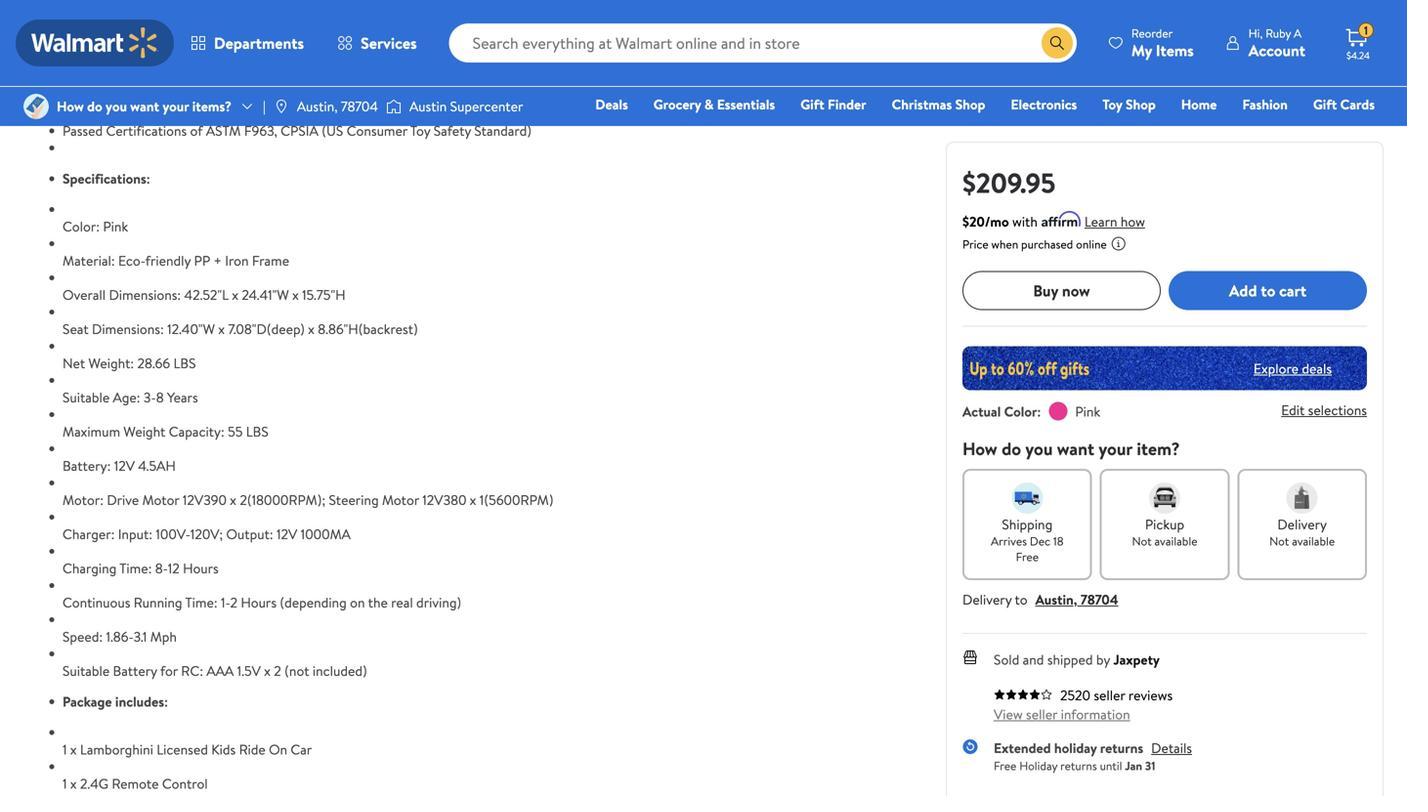 Task type: locate. For each thing, give the bounding box(es) containing it.
1 horizontal spatial toy
[[1103, 95, 1122, 114]]

1 for 1 x lamborghini licensed kids ride on car
[[63, 740, 67, 759]]

you down ':'
[[1025, 437, 1053, 461]]

0 vertical spatial 3-
[[263, 1, 275, 21]]

1-
[[221, 593, 230, 612]]

your down up
[[163, 97, 189, 116]]

1 horizontal spatial do
[[1002, 437, 1021, 461]]

x right 12.40"w on the left of the page
[[218, 320, 225, 339]]

1 horizontal spatial time:
[[185, 593, 218, 612]]

price when purchased online
[[963, 236, 1107, 253]]

1 horizontal spatial available
[[1292, 533, 1335, 550]]

ruby
[[1266, 25, 1291, 42]]

1 for 1 x 2.4g remote control
[[63, 774, 67, 793]]

gift left finder on the right of the page
[[801, 95, 824, 114]]

hours right 12 in the bottom left of the page
[[183, 559, 219, 578]]

by down limited
[[383, 36, 397, 55]]

for
[[331, 87, 349, 106], [160, 662, 178, 681]]

1 vertical spatial pink
[[1075, 402, 1101, 421]]

available inside delivery not available
[[1292, 533, 1335, 550]]

1 horizontal spatial 12v
[[277, 525, 297, 544]]

2 suitable from the top
[[63, 662, 110, 681]]

0 vertical spatial 2.4g
[[449, 19, 478, 38]]

learn
[[1085, 212, 1117, 231]]

1.86-
[[106, 627, 133, 646]]

1 vertical spatial 12v
[[277, 525, 297, 544]]

fashion link
[[1234, 94, 1297, 115]]

1 vertical spatial suitable
[[63, 662, 110, 681]]

driving:
[[115, 36, 159, 55]]

departments
[[214, 32, 304, 54]]

add
[[1229, 280, 1257, 301]]

not down the intent image for delivery on the right bottom of page
[[1270, 533, 1289, 550]]

1 control from the left
[[338, 19, 381, 38]]

years
[[167, 388, 198, 407]]

continuous running time: 1-2 hours (depending on the real driving)
[[63, 593, 461, 612]]

0 horizontal spatial mode
[[224, 19, 258, 38]]

0 horizontal spatial seller
[[1026, 705, 1058, 724]]

free for shipping
[[1016, 549, 1039, 565]]

1 suitable from the top
[[63, 388, 110, 407]]

0 vertical spatial want
[[130, 97, 159, 116]]

for left rc:
[[160, 662, 178, 681]]

available down the intent image for pickup
[[1155, 533, 1198, 550]]

suitable up package
[[63, 662, 110, 681]]

dimensions: down eco-
[[109, 285, 181, 304]]

pedal
[[423, 36, 455, 55]]

1 horizontal spatial control
[[528, 19, 571, 38]]

1 horizontal spatial your
[[1099, 437, 1133, 461]]

austin,
[[297, 97, 338, 116], [1035, 590, 1077, 609]]

package
[[63, 692, 112, 711]]

by right shipped at the right
[[1096, 650, 1110, 669]]

1 horizontal spatial delivery
[[1278, 515, 1327, 534]]

0 vertical spatial free
[[1016, 549, 1039, 565]]

1 horizontal spatial by
[[1096, 650, 1110, 669]]

extended holiday returns details free holiday returns until jan 31
[[994, 739, 1192, 774]]

pp
[[194, 251, 210, 270]]

x right 1.5v
[[264, 662, 271, 681]]

charging
[[63, 559, 117, 578]]

1 not from the left
[[1132, 533, 1152, 550]]

1 vertical spatial dimensions:
[[92, 320, 164, 339]]

to for add
[[1261, 280, 1276, 301]]

0 horizontal spatial the
[[368, 593, 388, 612]]

f963,
[[244, 121, 277, 140]]

0 horizontal spatial do
[[87, 97, 102, 116]]

0 horizontal spatial motor
[[142, 491, 179, 510]]

2 not from the left
[[1270, 533, 1289, 550]]

shop for christmas shop
[[955, 95, 985, 114]]

1 vertical spatial 2
[[274, 662, 281, 681]]

by
[[383, 36, 397, 55], [1096, 650, 1110, 669]]

with up suspension
[[421, 19, 446, 38]]

0 vertical spatial time:
[[119, 559, 152, 578]]

0 vertical spatial for
[[331, 87, 349, 106]]

safety design: wide solo seat with 3-point safety belt, limited speed, and remote priority two driving modes: manual mode and parental control mode with 2.4g remote control realistic driving: forward/backward function operated by the pedal shock-absorbing wheels: 4 wheels with comfortable spring suspension system much fun: start-up engine sounds and horn sounds high-performance battery: continuously play for about 1 hour after full charged easy assembly passed certifications of astm f963, cpsia (us consumer toy safety standard)
[[63, 1, 579, 140]]

modes:
[[133, 19, 176, 38]]

sounds up austin, 78704
[[319, 70, 360, 89]]

0 horizontal spatial time:
[[119, 559, 152, 578]]

suitable up maximum
[[63, 388, 110, 407]]

registry
[[1150, 122, 1200, 141]]

driving)
[[416, 593, 461, 612]]

0 vertical spatial hours
[[183, 559, 219, 578]]

x right 12v380
[[470, 491, 476, 510]]

0 vertical spatial do
[[87, 97, 102, 116]]

1 available from the left
[[1155, 533, 1198, 550]]

pink up "how do you want your item?"
[[1075, 402, 1101, 421]]

3-
[[263, 1, 275, 21], [144, 388, 156, 407]]

gift for finder
[[801, 95, 824, 114]]

2 sounds from the left
[[319, 70, 360, 89]]

1 left remote
[[63, 774, 67, 793]]

1 horizontal spatial 3-
[[263, 1, 275, 21]]

you for how do you want your item?
[[1025, 437, 1053, 461]]

available down the intent image for delivery on the right bottom of page
[[1292, 533, 1335, 550]]

0 horizontal spatial austin,
[[297, 97, 338, 116]]

dimensions: for overall
[[109, 285, 181, 304]]

dimensions: for seat
[[92, 320, 164, 339]]

shipping
[[1002, 515, 1053, 534]]

0 horizontal spatial your
[[163, 97, 189, 116]]

maximum weight capacity: 55 lbs
[[63, 422, 269, 441]]

1 vertical spatial delivery
[[963, 590, 1012, 609]]

1 horizontal spatial returns
[[1100, 739, 1143, 758]]

point
[[275, 1, 306, 21]]

continuous
[[63, 593, 130, 612]]

2.4g down lamborghini
[[80, 774, 108, 793]]

1 horizontal spatial you
[[1025, 437, 1053, 461]]

1 horizontal spatial seller
[[1094, 686, 1125, 705]]

0 horizontal spatial not
[[1132, 533, 1152, 550]]

suitable for suitable battery for rc: aaa 1.5v x 2 (not included)
[[63, 662, 110, 681]]

motor left 12v380
[[382, 491, 419, 510]]

0 horizontal spatial control
[[338, 19, 381, 38]]

to left austin, 78704 button
[[1015, 590, 1028, 609]]

1 gift from the left
[[801, 95, 824, 114]]

3.9794 stars out of 5, based on 2520 seller reviews element
[[994, 689, 1052, 701]]

one
[[1225, 122, 1254, 141]]

3.1
[[133, 627, 147, 646]]

sounds down departments dropdown button
[[219, 70, 260, 89]]

for inside safety design: wide solo seat with 3-point safety belt, limited speed, and remote priority two driving modes: manual mode and parental control mode with 2.4g remote control realistic driving: forward/backward function operated by the pedal shock-absorbing wheels: 4 wheels with comfortable spring suspension system much fun: start-up engine sounds and horn sounds high-performance battery: continuously play for about 1 hour after full charged easy assembly passed certifications of astm f963, cpsia (us consumer toy safety standard)
[[331, 87, 349, 106]]

kids
[[211, 740, 236, 759]]

0 horizontal spatial lbs
[[173, 354, 196, 373]]

and left horn
[[263, 70, 284, 89]]

for right play
[[331, 87, 349, 106]]

available for delivery
[[1292, 533, 1335, 550]]

free inside extended holiday returns details free holiday returns until jan 31
[[994, 758, 1017, 774]]

control
[[338, 19, 381, 38], [528, 19, 571, 38]]

x left remote
[[70, 774, 77, 793]]

rc:
[[181, 662, 203, 681]]

and right the sold
[[1023, 650, 1044, 669]]

shop inside christmas shop link
[[955, 95, 985, 114]]

x left lamborghini
[[70, 740, 77, 759]]

suitable for suitable age: 3-8 years
[[63, 388, 110, 407]]

wheels
[[223, 53, 263, 72]]

1 horizontal spatial  image
[[386, 97, 402, 116]]

1 left hour
[[390, 87, 394, 106]]

your left item?
[[1099, 437, 1133, 461]]

explore deals link
[[1246, 351, 1340, 386]]

returns left the 31
[[1100, 739, 1143, 758]]

0 horizontal spatial shop
[[955, 95, 985, 114]]

28.66
[[137, 354, 170, 373]]

hours right "1-" at the bottom left of page
[[241, 593, 277, 612]]

free inside shipping arrives dec 18 free
[[1016, 549, 1039, 565]]

how do you want your item?
[[963, 437, 1180, 461]]

1 vertical spatial do
[[1002, 437, 1021, 461]]

1 vertical spatial hours
[[241, 593, 277, 612]]

0 horizontal spatial pink
[[103, 217, 128, 236]]

1 for 1
[[1364, 22, 1368, 39]]

the inside safety design: wide solo seat with 3-point safety belt, limited speed, and remote priority two driving modes: manual mode and parental control mode with 2.4g remote control realistic driving: forward/backward function operated by the pedal shock-absorbing wheels: 4 wheels with comfortable spring suspension system much fun: start-up engine sounds and horn sounds high-performance battery: continuously play for about 1 hour after full charged easy assembly passed certifications of astm f963, cpsia (us consumer toy safety standard)
[[400, 36, 420, 55]]

affirm image
[[1042, 211, 1081, 227]]

debit
[[1258, 122, 1291, 141]]

lbs right 28.66
[[173, 354, 196, 373]]

suitable age: 3-8 years
[[63, 388, 198, 407]]

intent image for shipping image
[[1012, 483, 1043, 514]]

available for pickup
[[1155, 533, 1198, 550]]

12v down 2(18000rpm); at the left of page
[[277, 525, 297, 544]]

motor down 4.5ah
[[142, 491, 179, 510]]

0 horizontal spatial hours
[[183, 559, 219, 578]]

1 horizontal spatial motor
[[382, 491, 419, 510]]

seat
[[207, 1, 231, 21]]

supercenter
[[450, 97, 523, 116]]

0 horizontal spatial sounds
[[219, 70, 260, 89]]

want up "certifications"
[[130, 97, 159, 116]]

0 vertical spatial your
[[163, 97, 189, 116]]

1 horizontal spatial for
[[331, 87, 349, 106]]

lbs right 55
[[246, 422, 269, 441]]

2 control from the left
[[528, 19, 571, 38]]

seller for view
[[1026, 705, 1058, 724]]

0 horizontal spatial delivery
[[963, 590, 1012, 609]]

0 vertical spatial safety
[[63, 1, 100, 21]]

available inside 'pickup not available'
[[1155, 533, 1198, 550]]

delivery
[[1278, 515, 1327, 534], [963, 590, 1012, 609]]

0 vertical spatial delivery
[[1278, 515, 1327, 534]]

seller right 2520
[[1094, 686, 1125, 705]]

2 up aaa
[[230, 593, 237, 612]]

start-
[[125, 70, 158, 89]]

gift finder
[[801, 95, 866, 114]]

12.40"w
[[167, 320, 215, 339]]

x left 15.75"h
[[292, 285, 299, 304]]

0 vertical spatial lbs
[[173, 354, 196, 373]]

motor
[[142, 491, 179, 510], [382, 491, 419, 510]]

to left cart
[[1261, 280, 1276, 301]]

12v left 4.5ah
[[114, 456, 135, 475]]

1 horizontal spatial shop
[[1126, 95, 1156, 114]]

1 vertical spatial toy
[[410, 121, 430, 140]]

2 shop from the left
[[1126, 95, 1156, 114]]

0 horizontal spatial you
[[106, 97, 127, 116]]

remote left 'priority' in the left of the page
[[488, 1, 532, 21]]

to inside button
[[1261, 280, 1276, 301]]

how for how do you want your item?
[[963, 437, 997, 461]]

2.4g up suspension
[[449, 19, 478, 38]]

actual
[[963, 402, 1001, 421]]

not for pickup
[[1132, 533, 1152, 550]]

(depending
[[280, 593, 347, 612]]

 image right |
[[273, 99, 289, 114]]

delivery down the intent image for delivery on the right bottom of page
[[1278, 515, 1327, 534]]

free left holiday
[[994, 758, 1017, 774]]

do up passed
[[87, 97, 102, 116]]

real
[[391, 593, 413, 612]]

0 horizontal spatial 3-
[[144, 388, 156, 407]]

2 left (not
[[274, 662, 281, 681]]

returns left the 'until'
[[1060, 758, 1097, 774]]

mode up wheels
[[224, 19, 258, 38]]

120v;
[[190, 525, 223, 544]]

0 horizontal spatial  image
[[273, 99, 289, 114]]

delivery inside delivery not available
[[1278, 515, 1327, 534]]

0 horizontal spatial toy
[[410, 121, 430, 140]]

$20/mo with
[[963, 212, 1038, 231]]

not inside delivery not available
[[1270, 533, 1289, 550]]

search icon image
[[1049, 35, 1065, 51]]

1 vertical spatial safety
[[434, 121, 471, 140]]

austin, up (us
[[297, 97, 338, 116]]

mode up spring
[[384, 19, 417, 38]]

continuously
[[227, 87, 302, 106]]

you down fun:
[[106, 97, 127, 116]]

services
[[361, 32, 417, 54]]

1 horizontal spatial pink
[[1075, 402, 1101, 421]]

motor: drive motor 12v390 x 2(18000rpm); steering motor 12v380 x 1(5600rpm)
[[63, 491, 554, 510]]

the right on at the bottom
[[368, 593, 388, 612]]

78704 up consumer
[[341, 97, 378, 116]]

1 vertical spatial to
[[1015, 590, 1028, 609]]

time: left "1-" at the bottom left of page
[[185, 593, 218, 612]]

4.5ah
[[138, 456, 176, 475]]

until
[[1100, 758, 1122, 774]]

finder
[[828, 95, 866, 114]]

0 horizontal spatial 2
[[230, 593, 237, 612]]

1 horizontal spatial to
[[1261, 280, 1276, 301]]

0 vertical spatial the
[[400, 36, 420, 55]]

1 horizontal spatial 2.4g
[[449, 19, 478, 38]]

1 vertical spatial austin,
[[1035, 590, 1077, 609]]

2 available from the left
[[1292, 533, 1335, 550]]

the left pedal
[[400, 36, 420, 55]]

how for how do you want your items?
[[57, 97, 84, 116]]

how up passed
[[57, 97, 84, 116]]

0 vertical spatial by
[[383, 36, 397, 55]]

1 left lamborghini
[[63, 740, 67, 759]]

weight:
[[88, 354, 134, 373]]

1 vertical spatial you
[[1025, 437, 1053, 461]]

1 horizontal spatial sounds
[[319, 70, 360, 89]]

1 horizontal spatial lbs
[[246, 422, 269, 441]]

explore deals
[[1254, 359, 1332, 378]]

shop right christmas
[[955, 95, 985, 114]]

 image
[[23, 94, 49, 119]]

1 vertical spatial for
[[160, 662, 178, 681]]

3- up departments
[[263, 1, 275, 21]]

add to cart
[[1229, 280, 1307, 301]]

car
[[291, 740, 312, 759]]

gift finder link
[[792, 94, 875, 115]]

1 horizontal spatial want
[[1057, 437, 1094, 461]]

1 inside safety design: wide solo seat with 3-point safety belt, limited speed, and remote priority two driving modes: manual mode and parental control mode with 2.4g remote control realistic driving: forward/backward function operated by the pedal shock-absorbing wheels: 4 wheels with comfortable spring suspension system much fun: start-up engine sounds and horn sounds high-performance battery: continuously play for about 1 hour after full charged easy assembly passed certifications of astm f963, cpsia (us consumer toy safety standard)
[[390, 87, 394, 106]]

austin
[[409, 97, 447, 116]]

 image up consumer
[[386, 97, 402, 116]]

gift left cards
[[1313, 95, 1337, 114]]

0 horizontal spatial 2.4g
[[80, 774, 108, 793]]

1 horizontal spatial gift
[[1313, 95, 1337, 114]]

0 horizontal spatial by
[[383, 36, 397, 55]]

the
[[400, 36, 420, 55], [368, 593, 388, 612]]

you for how do you want your items?
[[106, 97, 127, 116]]

time: left 8-
[[119, 559, 152, 578]]

1 horizontal spatial mode
[[384, 19, 417, 38]]

delivery down arrives
[[963, 590, 1012, 609]]

0 vertical spatial to
[[1261, 280, 1276, 301]]

pink right color:
[[103, 217, 128, 236]]

edit selections button
[[1281, 400, 1367, 419]]

0 horizontal spatial want
[[130, 97, 159, 116]]

2 gift from the left
[[1313, 95, 1337, 114]]

1 vertical spatial time:
[[185, 593, 218, 612]]

1 horizontal spatial 2
[[274, 662, 281, 681]]

how
[[1121, 212, 1145, 231]]

gift inside gift cards registry
[[1313, 95, 1337, 114]]

x down 15.75"h
[[308, 320, 315, 339]]

speed: 1.86-3.1 mph
[[63, 627, 177, 646]]

1 horizontal spatial austin,
[[1035, 590, 1077, 609]]

free down shipping
[[1016, 549, 1039, 565]]

shop inside 'toy shop' link
[[1126, 95, 1156, 114]]

wheels:
[[164, 53, 208, 72]]

details button
[[1151, 739, 1192, 758]]

1 horizontal spatial 78704
[[1081, 590, 1118, 609]]

package includes:
[[63, 692, 168, 711]]

 image
[[386, 97, 402, 116], [273, 99, 289, 114]]

0 horizontal spatial to
[[1015, 590, 1028, 609]]

do down color at the right bottom of the page
[[1002, 437, 1021, 461]]

+
[[214, 251, 222, 270]]

want left item?
[[1057, 437, 1094, 461]]

eco-
[[118, 251, 145, 270]]

not inside 'pickup not available'
[[1132, 533, 1152, 550]]

delivery not available
[[1270, 515, 1335, 550]]

seller down the 3.9794 stars out of 5, based on 2520 seller reviews 'element'
[[1026, 705, 1058, 724]]

0 vertical spatial austin,
[[297, 97, 338, 116]]

1 shop from the left
[[955, 95, 985, 114]]

0 vertical spatial dimensions:
[[109, 285, 181, 304]]

by inside safety design: wide solo seat with 3-point safety belt, limited speed, and remote priority two driving modes: manual mode and parental control mode with 2.4g remote control realistic driving: forward/backward function operated by the pedal shock-absorbing wheels: 4 wheels with comfortable spring suspension system much fun: start-up engine sounds and horn sounds high-performance battery: continuously play for about 1 hour after full charged easy assembly passed certifications of astm f963, cpsia (us consumer toy safety standard)
[[383, 36, 397, 55]]

priority
[[535, 1, 579, 21]]

when
[[991, 236, 1018, 253]]

0 vertical spatial 78704
[[341, 97, 378, 116]]

1 vertical spatial want
[[1057, 437, 1094, 461]]

weight
[[124, 422, 166, 441]]

1 horizontal spatial not
[[1270, 533, 1289, 550]]

iron
[[225, 251, 249, 270]]

0 horizontal spatial how
[[57, 97, 84, 116]]

safety down austin supercenter
[[434, 121, 471, 140]]

3- right age:
[[144, 388, 156, 407]]

austin, down 18
[[1035, 590, 1077, 609]]

0 vertical spatial 12v
[[114, 456, 135, 475]]

1.5v
[[237, 662, 261, 681]]

dimensions: up net weight: 28.66 lbs
[[92, 320, 164, 339]]

how down "actual"
[[963, 437, 997, 461]]

do for how do you want your item?
[[1002, 437, 1021, 461]]

cpsia
[[281, 121, 318, 140]]

safety up realistic
[[63, 1, 100, 21]]

absorbing
[[103, 53, 161, 72]]

not down the intent image for pickup
[[1132, 533, 1152, 550]]

shop up the registry
[[1126, 95, 1156, 114]]

on
[[350, 593, 365, 612]]

1 up $4.24
[[1364, 22, 1368, 39]]

78704 up sold and shipped by jaxpety
[[1081, 590, 1118, 609]]



Task type: describe. For each thing, give the bounding box(es) containing it.
operated
[[326, 36, 380, 55]]

4
[[211, 53, 220, 72]]

your for item?
[[1099, 437, 1133, 461]]

reviews
[[1129, 686, 1173, 705]]

battery:
[[63, 456, 111, 475]]

1 sounds from the left
[[219, 70, 260, 89]]

speed,
[[422, 1, 460, 21]]

shop for toy shop
[[1126, 95, 1156, 114]]

Walmart Site-Wide search field
[[449, 23, 1077, 63]]

intent image for pickup image
[[1149, 483, 1180, 514]]

your for items?
[[163, 97, 189, 116]]

walmart image
[[31, 27, 158, 59]]

standard)
[[474, 121, 532, 140]]

battery:
[[176, 87, 223, 106]]

about
[[352, 87, 386, 106]]

toy inside safety design: wide solo seat with 3-point safety belt, limited speed, and remote priority two driving modes: manual mode and parental control mode with 2.4g remote control realistic driving: forward/backward function operated by the pedal shock-absorbing wheels: 4 wheels with comfortable spring suspension system much fun: start-up engine sounds and horn sounds high-performance battery: continuously play for about 1 hour after full charged easy assembly passed certifications of astm f963, cpsia (us consumer toy safety standard)
[[410, 121, 430, 140]]

to for delivery
[[1015, 590, 1028, 609]]

explore
[[1254, 359, 1299, 378]]

battery: 12v 4.5ah
[[63, 456, 176, 475]]

legal information image
[[1111, 236, 1126, 252]]

electronics
[[1011, 95, 1077, 114]]

austin, 78704
[[297, 97, 378, 116]]

input:
[[118, 525, 152, 544]]

15.75"h
[[302, 285, 346, 304]]

reorder
[[1131, 25, 1173, 42]]

cards
[[1340, 95, 1375, 114]]

hi,
[[1249, 25, 1263, 42]]

free for extended
[[994, 758, 1017, 774]]

net weight: 28.66 lbs
[[63, 354, 196, 373]]

0 vertical spatial pink
[[103, 217, 128, 236]]

1 vertical spatial 2.4g
[[80, 774, 108, 793]]

3- inside safety design: wide solo seat with 3-point safety belt, limited speed, and remote priority two driving modes: manual mode and parental control mode with 2.4g remote control realistic driving: forward/backward function operated by the pedal shock-absorbing wheels: 4 wheels with comfortable spring suspension system much fun: start-up engine sounds and horn sounds high-performance battery: continuously play for about 1 hour after full charged easy assembly passed certifications of astm f963, cpsia (us consumer toy safety standard)
[[263, 1, 275, 21]]

dec
[[1030, 533, 1051, 550]]

output:
[[226, 525, 273, 544]]

view seller information link
[[994, 705, 1130, 724]]

includes:
[[115, 692, 168, 711]]

7.08"d(deep)
[[228, 320, 305, 339]]

parental
[[286, 19, 334, 38]]

100v-
[[156, 525, 190, 544]]

material: eco-friendly pp + iron frame
[[63, 251, 289, 270]]

want for item?
[[1057, 437, 1094, 461]]

motor:
[[63, 491, 104, 510]]

up to sixty percent off deals. shop now. image
[[963, 346, 1367, 390]]

christmas
[[892, 95, 952, 114]]

$209.95
[[963, 164, 1056, 202]]

design:
[[103, 1, 145, 21]]

extended
[[994, 739, 1051, 758]]

delivery for to
[[963, 590, 1012, 609]]

wide
[[148, 1, 176, 21]]

realistic
[[63, 36, 112, 55]]

1 motor from the left
[[142, 491, 179, 510]]

color: pink
[[63, 217, 128, 236]]

intent image for delivery image
[[1287, 483, 1318, 514]]

selections
[[1308, 400, 1367, 419]]

0 horizontal spatial 12v
[[114, 456, 135, 475]]

0 horizontal spatial for
[[160, 662, 178, 681]]

christmas shop link
[[883, 94, 994, 115]]

1 vertical spatial the
[[368, 593, 388, 612]]

learn how
[[1085, 212, 1145, 231]]

safety
[[309, 1, 345, 21]]

31
[[1145, 758, 1155, 774]]

pickup
[[1145, 515, 1185, 534]]

0 vertical spatial 2
[[230, 593, 237, 612]]

8-
[[155, 559, 168, 578]]

seat
[[63, 320, 89, 339]]

gift for cards
[[1313, 95, 1337, 114]]

seller for 2520
[[1094, 686, 1125, 705]]

gift cards link
[[1304, 94, 1384, 115]]

christmas shop
[[892, 95, 985, 114]]

1 vertical spatial 3-
[[144, 388, 156, 407]]

hour
[[397, 87, 424, 106]]

a
[[1294, 25, 1302, 42]]

steering
[[329, 491, 379, 510]]

1(5600rpm)
[[480, 491, 554, 510]]

1 vertical spatial by
[[1096, 650, 1110, 669]]

x right 42.52"l
[[232, 285, 238, 304]]

and right speed,
[[464, 1, 485, 21]]

with right seat
[[234, 1, 260, 21]]

forward/backward
[[162, 36, 270, 55]]

sold and shipped by jaxpety
[[994, 650, 1160, 669]]

 image for austin supercenter
[[386, 97, 402, 116]]

item?
[[1137, 437, 1180, 461]]

spring
[[371, 53, 408, 72]]

performance
[[96, 87, 173, 106]]

42.52"l
[[184, 285, 229, 304]]

and left parental
[[261, 19, 283, 38]]

12v390
[[183, 491, 227, 510]]

2.4g inside safety design: wide solo seat with 3-point safety belt, limited speed, and remote priority two driving modes: manual mode and parental control mode with 2.4g remote control realistic driving: forward/backward function operated by the pedal shock-absorbing wheels: 4 wheels with comfortable spring suspension system much fun: start-up engine sounds and horn sounds high-performance battery: continuously play for about 1 hour after full charged easy assembly passed certifications of astm f963, cpsia (us consumer toy safety standard)
[[449, 19, 478, 38]]

up
[[158, 70, 173, 89]]

austin, 78704 button
[[1035, 590, 1118, 609]]

maximum
[[63, 422, 120, 441]]

2 mode from the left
[[384, 19, 417, 38]]

information
[[1061, 705, 1130, 724]]

0 horizontal spatial 78704
[[341, 97, 378, 116]]

battery
[[113, 662, 157, 681]]

0 horizontal spatial safety
[[63, 1, 100, 21]]

12v380
[[422, 491, 467, 510]]

2 motor from the left
[[382, 491, 419, 510]]

x right 12v390
[[230, 491, 236, 510]]

shock-
[[63, 53, 103, 72]]

aaa
[[207, 662, 234, 681]]

not for delivery
[[1270, 533, 1289, 550]]

holiday
[[1054, 739, 1097, 758]]

full
[[460, 87, 479, 106]]

grocery & essentials link
[[645, 94, 784, 115]]

add to cart button
[[1169, 271, 1367, 310]]

delivery for not
[[1278, 515, 1327, 534]]

0 horizontal spatial returns
[[1060, 758, 1097, 774]]

 image for austin, 78704
[[273, 99, 289, 114]]

shipping arrives dec 18 free
[[991, 515, 1064, 565]]

deals
[[595, 95, 628, 114]]

remote up system on the top
[[481, 19, 525, 38]]

engine
[[176, 70, 216, 89]]

with right wheels
[[266, 53, 292, 72]]

1 vertical spatial lbs
[[246, 422, 269, 441]]

want for items?
[[130, 97, 159, 116]]

frame
[[252, 251, 289, 270]]

consumer
[[347, 121, 407, 140]]

1 mode from the left
[[224, 19, 258, 38]]

buy
[[1033, 280, 1058, 301]]

fun:
[[99, 70, 122, 89]]

0 vertical spatial toy
[[1103, 95, 1122, 114]]

2(18000rpm);
[[240, 491, 326, 510]]

learn how button
[[1085, 212, 1145, 232]]

Search search field
[[449, 23, 1077, 63]]

holiday
[[1019, 758, 1058, 774]]

deals link
[[587, 94, 637, 115]]

solo
[[179, 1, 203, 21]]

mph
[[150, 627, 177, 646]]

grocery & essentials
[[654, 95, 775, 114]]

with up price when purchased online
[[1012, 212, 1038, 231]]

suitable battery for rc: aaa 1.5v x 2 (not included)
[[63, 662, 370, 681]]

on
[[269, 740, 287, 759]]

1 horizontal spatial safety
[[434, 121, 471, 140]]

do for how do you want your items?
[[87, 97, 102, 116]]



Task type: vqa. For each thing, say whether or not it's contained in the screenshot.
is within Return policy for SF International Trading dialog
no



